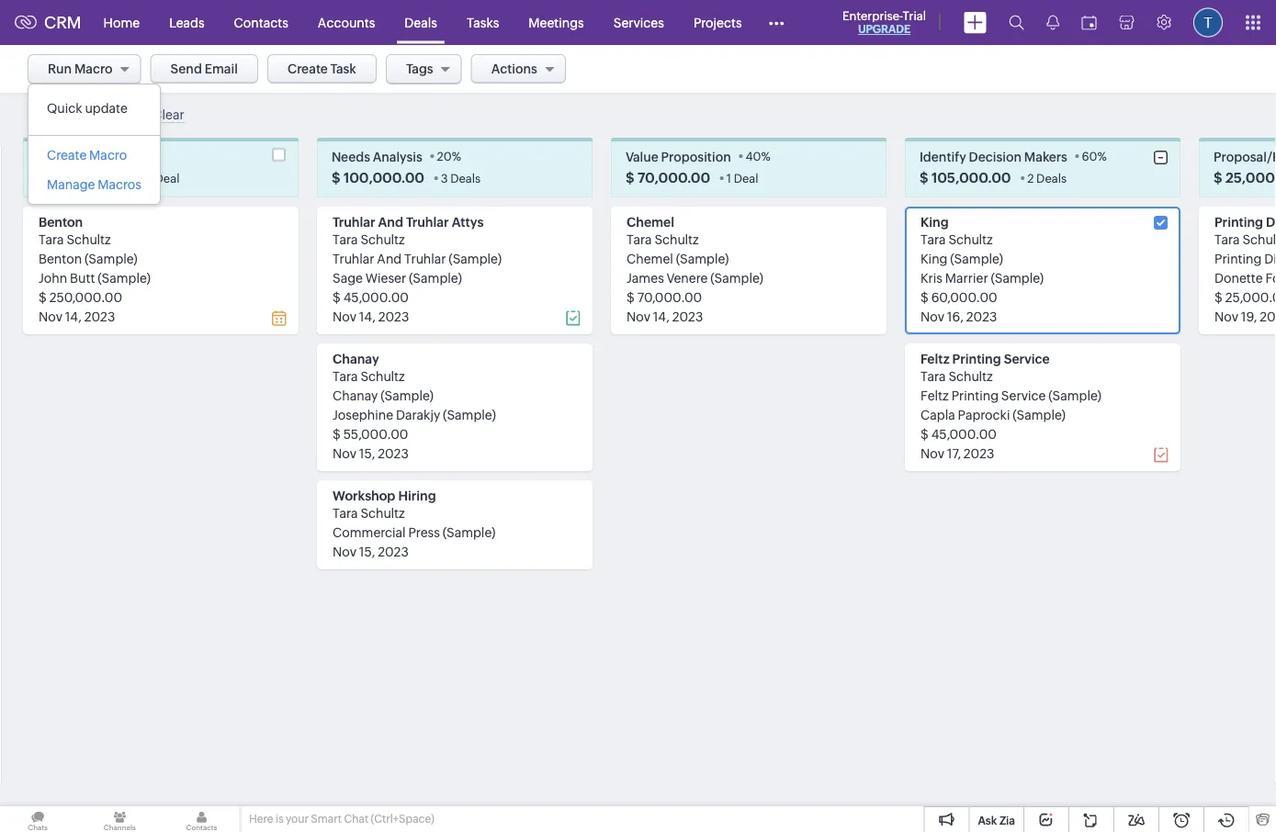 Task type: locate. For each thing, give the bounding box(es) containing it.
commercial press (sample) link
[[333, 525, 496, 540]]

$ down josephine
[[333, 427, 341, 441]]

services
[[614, 15, 664, 30]]

$ inside benton tara schultz benton (sample) john butt (sample) $ 250,000.00 nov 14, 2023
[[39, 290, 47, 304]]

schul
[[1243, 232, 1277, 247]]

channels image
[[82, 807, 158, 833]]

0 horizontal spatial 1 deal
[[148, 171, 180, 185]]

2 benton from the top
[[39, 251, 82, 266]]

1 chanay from the top
[[333, 351, 379, 366]]

deal down 40
[[734, 171, 759, 185]]

1 down proposition on the top
[[727, 171, 732, 185]]

1 deal from the left
[[155, 171, 180, 185]]

2023 inside benton tara schultz benton (sample) john butt (sample) $ 250,000.00 nov 14, 2023
[[84, 309, 115, 324]]

45,000.00 inside the truhlar and truhlar attys tara schultz truhlar and truhlar (sample) sage wieser (sample) $ 45,000.00 nov 14, 2023
[[343, 290, 409, 304]]

tara inside benton tara schultz benton (sample) john butt (sample) $ 250,000.00 nov 14, 2023
[[39, 232, 64, 247]]

1 horizontal spatial deal
[[734, 171, 759, 185]]

2 15, from the top
[[359, 544, 375, 559]]

2 14, from the left
[[359, 309, 376, 324]]

(sample) up john butt (sample) link
[[85, 251, 138, 266]]

1 14, from the left
[[65, 309, 82, 324]]

feltz down 16,
[[921, 351, 950, 366]]

2 deal from the left
[[734, 171, 759, 185]]

contacts link
[[219, 0, 303, 45]]

15, inside the workshop hiring tara schultz commercial press (sample) nov 15, 2023
[[359, 544, 375, 559]]

1 horizontal spatial create
[[288, 62, 328, 76]]

tara down the benton link on the left
[[39, 232, 64, 247]]

10
[[130, 149, 143, 163]]

$ left 25,000.
[[1214, 169, 1223, 185]]

40
[[746, 149, 761, 163]]

macro for create macro
[[89, 148, 127, 163]]

1 15, from the top
[[359, 446, 375, 461]]

meetings
[[529, 15, 584, 30]]

service up capla paprocki (sample) link
[[1002, 388, 1046, 403]]

0 horizontal spatial deals
[[405, 15, 437, 30]]

1 vertical spatial king
[[921, 251, 948, 266]]

chanay up josephine
[[333, 388, 378, 403]]

schultz up benton (sample) link
[[67, 232, 111, 247]]

deals up tags
[[405, 15, 437, 30]]

your
[[286, 813, 309, 826]]

create left task
[[288, 62, 328, 76]]

truhlar
[[333, 214, 375, 229], [406, 214, 449, 229], [333, 251, 374, 266], [404, 251, 446, 266]]

schultz
[[67, 232, 111, 247], [361, 232, 405, 247], [655, 232, 699, 247], [949, 232, 993, 247], [361, 369, 405, 383], [949, 369, 993, 383], [361, 506, 405, 520]]

15, down "55,000.00"
[[359, 446, 375, 461]]

2 feltz from the top
[[921, 388, 949, 403]]

feltz
[[921, 351, 950, 366], [921, 388, 949, 403]]

$ down identify
[[920, 169, 929, 185]]

home link
[[89, 0, 155, 45]]

2 chanay from the top
[[333, 388, 378, 403]]

2 horizontal spatial deals
[[1037, 171, 1067, 185]]

$ down capla
[[921, 427, 929, 441]]

1 vertical spatial printing di link
[[1215, 251, 1277, 266]]

14,
[[65, 309, 82, 324], [359, 309, 376, 324], [653, 309, 670, 324]]

schultz up chanay (sample) link
[[361, 369, 405, 383]]

tara up capla
[[921, 369, 946, 383]]

marrier
[[945, 270, 988, 285]]

70,000.00
[[638, 169, 711, 185], [637, 290, 702, 304]]

nov down commercial
[[333, 544, 357, 559]]

signals element
[[1036, 0, 1071, 45]]

$ inside proposal/p $ 25,000.
[[1214, 169, 1223, 185]]

profile element
[[1183, 0, 1234, 45]]

home
[[103, 15, 140, 30]]

0 vertical spatial 15,
[[359, 446, 375, 461]]

% for $ 100,000.00
[[452, 149, 461, 163]]

tags
[[406, 62, 433, 76]]

2023 down commercial press (sample) link
[[378, 544, 409, 559]]

clear
[[153, 108, 184, 122]]

0 horizontal spatial 45,000.00
[[343, 290, 409, 304]]

40 %
[[746, 149, 771, 163]]

1 right the macros in the left top of the page
[[148, 171, 152, 185]]

$
[[38, 169, 46, 185], [332, 169, 341, 185], [626, 169, 635, 185], [920, 169, 929, 185], [1214, 169, 1223, 185], [39, 290, 47, 304], [333, 290, 341, 304], [627, 290, 635, 304], [921, 290, 929, 304], [1215, 290, 1223, 304], [333, 427, 341, 441], [921, 427, 929, 441]]

tara up sage
[[333, 232, 358, 247]]

tara down king link
[[921, 232, 946, 247]]

1 vertical spatial 250,000.00
[[49, 290, 122, 304]]

manage macros
[[47, 177, 141, 192]]

value
[[626, 149, 659, 163]]

3 14, from the left
[[653, 309, 670, 324]]

macro
[[74, 62, 113, 76], [89, 148, 127, 163]]

0 vertical spatial create
[[288, 62, 328, 76]]

deal right the macros in the left top of the page
[[155, 171, 180, 185]]

leads
[[169, 15, 205, 30]]

macro for run macro
[[74, 62, 113, 76]]

needs
[[332, 149, 370, 163]]

email
[[205, 62, 238, 76]]

2 horizontal spatial %
[[1098, 149, 1107, 163]]

nov left 17,
[[921, 446, 945, 461]]

1 vertical spatial 15,
[[359, 544, 375, 559]]

1 % from the left
[[452, 149, 461, 163]]

1 feltz from the top
[[921, 351, 950, 366]]

deals right 3
[[450, 171, 481, 185]]

0 horizontal spatial 14,
[[65, 309, 82, 324]]

2 horizontal spatial 1
[[727, 171, 732, 185]]

1 vertical spatial chanay
[[333, 388, 378, 403]]

create macro
[[47, 148, 127, 163]]

and down 100,000.00
[[378, 214, 403, 229]]

0 vertical spatial printing di link
[[1215, 214, 1277, 229]]

2 chemel from the top
[[627, 251, 674, 266]]

$ down value
[[626, 169, 635, 185]]

chemel
[[627, 214, 674, 229], [627, 251, 674, 266]]

14, inside chemel tara schultz chemel (sample) james venere (sample) $ 70,000.00 nov 14, 2023
[[653, 309, 670, 324]]

printing di link
[[1215, 214, 1277, 229], [1215, 251, 1277, 266]]

schultz up chemel (sample) "link" on the top of the page
[[655, 232, 699, 247]]

schultz down 'workshop hiring' link
[[361, 506, 405, 520]]

benton up john
[[39, 251, 82, 266]]

0 vertical spatial feltz
[[921, 351, 950, 366]]

$ 100,000.00
[[332, 169, 425, 185]]

schultz inside benton tara schultz benton (sample) john butt (sample) $ 250,000.00 nov 14, 2023
[[67, 232, 111, 247]]

king
[[921, 214, 949, 229], [921, 251, 948, 266]]

% up 3 deals
[[452, 149, 461, 163]]

2023 right 17,
[[964, 446, 995, 461]]

% right "makers"
[[1098, 149, 1107, 163]]

1 horizontal spatial 1 deal
[[727, 171, 759, 185]]

leads link
[[155, 0, 219, 45]]

1 deal
[[148, 171, 180, 185], [727, 171, 759, 185]]

and up wieser
[[377, 251, 402, 266]]

schultz inside chanay tara schultz chanay (sample) josephine darakjy (sample) $ 55,000.00 nov 15, 2023
[[361, 369, 405, 383]]

2023 down venere
[[672, 309, 703, 324]]

0 horizontal spatial 1
[[28, 108, 33, 122]]

commercial
[[333, 525, 406, 540]]

$ inside chemel tara schultz chemel (sample) james venere (sample) $ 70,000.00 nov 14, 2023
[[627, 290, 635, 304]]

1 1 deal from the left
[[148, 171, 180, 185]]

2 250,000.00 from the top
[[49, 290, 122, 304]]

1 vertical spatial create
[[47, 148, 87, 163]]

2023 down sage wieser (sample) link
[[378, 309, 409, 324]]

45,000.00 up 17,
[[932, 427, 997, 441]]

250,000.00
[[50, 169, 131, 185], [49, 290, 122, 304]]

deal for $ 70,000.00
[[734, 171, 759, 185]]

workshop
[[333, 488, 396, 503]]

1 vertical spatial benton
[[39, 251, 82, 266]]

tara inside printing di tara schul printing di donette fo $ 25,000.0 nov 19, 202
[[1215, 232, 1240, 247]]

king up king (sample) link
[[921, 214, 949, 229]]

1 vertical spatial chemel
[[627, 251, 674, 266]]

0 vertical spatial 70,000.00
[[638, 169, 711, 185]]

1 deal right the macros in the left top of the page
[[148, 171, 180, 185]]

john butt (sample) link
[[39, 270, 151, 285]]

tasks
[[467, 15, 499, 30]]

quick
[[47, 101, 82, 116]]

contacts image
[[164, 807, 239, 833]]

$ inside printing di tara schul printing di donette fo $ 25,000.0 nov 19, 202
[[1215, 290, 1223, 304]]

0 vertical spatial macro
[[74, 62, 113, 76]]

1 vertical spatial and
[[377, 251, 402, 266]]

1 deal for $ 70,000.00
[[727, 171, 759, 185]]

signals image
[[1047, 15, 1060, 30]]

70,000.00 down venere
[[637, 290, 702, 304]]

1 vertical spatial macro
[[89, 148, 127, 163]]

(sample) right darakjy
[[443, 407, 496, 422]]

deal
[[155, 171, 180, 185], [734, 171, 759, 185]]

create inside button
[[288, 62, 328, 76]]

deals link
[[390, 0, 452, 45]]

create
[[288, 62, 328, 76], [47, 148, 87, 163]]

donette fo link
[[1215, 270, 1277, 285]]

proposition
[[661, 149, 731, 163]]

2023 inside the truhlar and truhlar attys tara schultz truhlar and truhlar (sample) sage wieser (sample) $ 45,000.00 nov 14, 2023
[[378, 309, 409, 324]]

0 vertical spatial chemel
[[627, 214, 674, 229]]

2 printing di link from the top
[[1215, 251, 1277, 266]]

chemel up james
[[627, 251, 674, 266]]

14, down butt
[[65, 309, 82, 324]]

tara inside the truhlar and truhlar attys tara schultz truhlar and truhlar (sample) sage wieser (sample) $ 45,000.00 nov 14, 2023
[[333, 232, 358, 247]]

macro inside button
[[74, 62, 113, 76]]

press
[[408, 525, 440, 540]]

service up feltz printing service (sample) link
[[1004, 351, 1050, 366]]

1 chemel from the top
[[627, 214, 674, 229]]

schultz inside the workshop hiring tara schultz commercial press (sample) nov 15, 2023
[[361, 506, 405, 520]]

1 horizontal spatial %
[[761, 149, 771, 163]]

2023 down john butt (sample) link
[[84, 309, 115, 324]]

$ down needs
[[332, 169, 341, 185]]

benton (sample) link
[[39, 251, 138, 266]]

0 horizontal spatial deal
[[155, 171, 180, 185]]

tara down workshop
[[333, 506, 358, 520]]

70,000.00 inside chemel tara schultz chemel (sample) james venere (sample) $ 70,000.00 nov 14, 2023
[[637, 290, 702, 304]]

1 left the record
[[28, 108, 33, 122]]

2023 inside feltz printing service tara schultz feltz printing service (sample) capla paprocki (sample) $ 45,000.00 nov 17, 2023
[[964, 446, 995, 461]]

printing di link up the donette fo link
[[1215, 251, 1277, 266]]

2023 down the "60,000.00"
[[967, 309, 997, 324]]

(sample) up capla paprocki (sample) link
[[1049, 388, 1102, 403]]

0 vertical spatial 45,000.00
[[343, 290, 409, 304]]

2023 inside chemel tara schultz chemel (sample) james venere (sample) $ 70,000.00 nov 14, 2023
[[672, 309, 703, 324]]

(sample) right press
[[443, 525, 496, 540]]

nov down "55,000.00"
[[333, 446, 357, 461]]

paprocki
[[958, 407, 1010, 422]]

deals right 2
[[1037, 171, 1067, 185]]

$ 70,000.00
[[626, 169, 711, 185]]

sage wieser (sample) link
[[333, 270, 462, 285]]

15,
[[359, 446, 375, 461], [359, 544, 375, 559]]

here is your smart chat (ctrl+space)
[[249, 813, 434, 826]]

nov inside the workshop hiring tara schultz commercial press (sample) nov 15, 2023
[[333, 544, 357, 559]]

2023
[[84, 309, 115, 324], [378, 309, 409, 324], [672, 309, 703, 324], [967, 309, 997, 324], [378, 446, 409, 461], [964, 446, 995, 461], [378, 544, 409, 559]]

$ down james
[[627, 290, 635, 304]]

1 deal down 40
[[727, 171, 759, 185]]

create up $ 250,000.00
[[47, 148, 87, 163]]

14, inside benton tara schultz benton (sample) john butt (sample) $ 250,000.00 nov 14, 2023
[[65, 309, 82, 324]]

1 horizontal spatial 14,
[[359, 309, 376, 324]]

20
[[437, 149, 452, 163]]

1 horizontal spatial 45,000.00
[[932, 427, 997, 441]]

feltz up capla
[[921, 388, 949, 403]]

schultz down truhlar and truhlar attys "link" on the left top of page
[[361, 232, 405, 247]]

kris marrier (sample) link
[[921, 270, 1044, 285]]

nov down john
[[39, 309, 62, 324]]

chat
[[344, 813, 369, 826]]

45,000.00
[[343, 290, 409, 304], [932, 427, 997, 441]]

1 horizontal spatial deals
[[450, 171, 481, 185]]

250,000.00 down create macro at left
[[50, 169, 131, 185]]

0 horizontal spatial create
[[47, 148, 87, 163]]

0 vertical spatial chanay
[[333, 351, 379, 366]]

chemel up chemel (sample) "link" on the top of the page
[[627, 214, 674, 229]]

deals for $ 100,000.00
[[450, 171, 481, 185]]

$ down john
[[39, 290, 47, 304]]

tara inside the king tara schultz king (sample) kris marrier (sample) $ 60,000.00 nov 16, 2023
[[921, 232, 946, 247]]

projects link
[[679, 0, 757, 45]]

$ down kris
[[921, 290, 929, 304]]

0 vertical spatial 250,000.00
[[50, 169, 131, 185]]

tara
[[39, 232, 64, 247], [333, 232, 358, 247], [627, 232, 652, 247], [921, 232, 946, 247], [1215, 232, 1240, 247], [333, 369, 358, 383], [921, 369, 946, 383], [333, 506, 358, 520]]

70,000.00 down value proposition
[[638, 169, 711, 185]]

1 vertical spatial feltz
[[921, 388, 949, 403]]

chanay tara schultz chanay (sample) josephine darakjy (sample) $ 55,000.00 nov 15, 2023
[[333, 351, 496, 461]]

% for $ 70,000.00
[[761, 149, 771, 163]]

2 1 deal from the left
[[727, 171, 759, 185]]

create menu image
[[964, 11, 987, 34]]

nov inside the truhlar and truhlar attys tara schultz truhlar and truhlar (sample) sage wieser (sample) $ 45,000.00 nov 14, 2023
[[333, 309, 357, 324]]

macro right run
[[74, 62, 113, 76]]

tara down the chanay link
[[333, 369, 358, 383]]

250,000.00 down butt
[[49, 290, 122, 304]]

deal for $ 250,000.00
[[155, 171, 180, 185]]

zia
[[1000, 815, 1016, 827]]

nov down james
[[627, 309, 651, 324]]

2 % from the left
[[761, 149, 771, 163]]

(sample) up james venere (sample) link on the top
[[676, 251, 729, 266]]

0 horizontal spatial %
[[452, 149, 461, 163]]

di up the schul
[[1266, 214, 1277, 229]]

run macro button
[[28, 54, 141, 84]]

2 king from the top
[[921, 251, 948, 266]]

macro left 10 in the top left of the page
[[89, 148, 127, 163]]

15, down commercial
[[359, 544, 375, 559]]

crm
[[44, 13, 81, 32]]

2 horizontal spatial 14,
[[653, 309, 670, 324]]

calendar image
[[1082, 15, 1097, 30]]

1 horizontal spatial 1
[[148, 171, 152, 185]]

0 vertical spatial benton
[[39, 214, 83, 229]]

tara left the schul
[[1215, 232, 1240, 247]]

benton
[[39, 214, 83, 229], [39, 251, 82, 266]]

tara down "chemel" link
[[627, 232, 652, 247]]

$ down donette
[[1215, 290, 1223, 304]]

105,000.00
[[932, 169, 1011, 185]]

% right proposition on the top
[[761, 149, 771, 163]]

search image
[[1009, 15, 1025, 30]]

0 vertical spatial king
[[921, 214, 949, 229]]

truhlar up sage
[[333, 251, 374, 266]]

schultz inside feltz printing service tara schultz feltz printing service (sample) capla paprocki (sample) $ 45,000.00 nov 17, 2023
[[949, 369, 993, 383]]

analysis
[[373, 149, 423, 163]]

and
[[378, 214, 403, 229], [377, 251, 402, 266]]

printing up the schul
[[1215, 214, 1264, 229]]

$ inside feltz printing service tara schultz feltz printing service (sample) capla paprocki (sample) $ 45,000.00 nov 17, 2023
[[921, 427, 929, 441]]

2
[[1028, 171, 1034, 185]]

2023 inside the workshop hiring tara schultz commercial press (sample) nov 15, 2023
[[378, 544, 409, 559]]

1 vertical spatial 45,000.00
[[932, 427, 997, 441]]

14, down james
[[653, 309, 670, 324]]

1 vertical spatial 70,000.00
[[637, 290, 702, 304]]

benton down manage
[[39, 214, 83, 229]]

feltz printing service tara schultz feltz printing service (sample) capla paprocki (sample) $ 45,000.00 nov 17, 2023
[[921, 351, 1102, 461]]

di up fo
[[1265, 251, 1277, 266]]

accounts
[[318, 15, 375, 30]]

tara inside the workshop hiring tara schultz commercial press (sample) nov 15, 2023
[[333, 506, 358, 520]]

1 for $ 250,000.00
[[148, 171, 152, 185]]

nov down sage
[[333, 309, 357, 324]]

(ctrl+space)
[[371, 813, 434, 826]]

tara inside chanay tara schultz chanay (sample) josephine darakjy (sample) $ 55,000.00 nov 15, 2023
[[333, 369, 358, 383]]

quick update
[[47, 101, 128, 116]]

2 70,000.00 from the top
[[637, 290, 702, 304]]

$ down sage
[[333, 290, 341, 304]]

chanay up chanay (sample) link
[[333, 351, 379, 366]]

2023 down "55,000.00"
[[378, 446, 409, 461]]

14, for benton tara schultz benton (sample) john butt (sample) $ 250,000.00 nov 14, 2023
[[65, 309, 82, 324]]



Task type: describe. For each thing, give the bounding box(es) containing it.
1 vertical spatial service
[[1002, 388, 1046, 403]]

chemel (sample) link
[[627, 251, 729, 266]]

2023 inside chanay tara schultz chanay (sample) josephine darakjy (sample) $ 55,000.00 nov 15, 2023
[[378, 446, 409, 461]]

john
[[39, 270, 67, 285]]

$ inside the king tara schultz king (sample) kris marrier (sample) $ 60,000.00 nov 16, 2023
[[921, 290, 929, 304]]

schultz inside the king tara schultz king (sample) kris marrier (sample) $ 60,000.00 nov 16, 2023
[[949, 232, 993, 247]]

(sample) up 'josephine darakjy (sample)' link
[[381, 388, 434, 403]]

$ inside the truhlar and truhlar attys tara schultz truhlar and truhlar (sample) sage wieser (sample) $ 45,000.00 nov 14, 2023
[[333, 290, 341, 304]]

1 deal for $ 250,000.00
[[148, 171, 180, 185]]

enterprise-
[[843, 9, 903, 23]]

projects
[[694, 15, 742, 30]]

truhlar up "truhlar and truhlar (sample)" link
[[406, 214, 449, 229]]

needs analysis
[[332, 149, 423, 163]]

nov inside the king tara schultz king (sample) kris marrier (sample) $ 60,000.00 nov 16, 2023
[[921, 309, 945, 324]]

14, inside the truhlar and truhlar attys tara schultz truhlar and truhlar (sample) sage wieser (sample) $ 45,000.00 nov 14, 2023
[[359, 309, 376, 324]]

60 %
[[1082, 149, 1107, 163]]

update
[[85, 101, 128, 116]]

1 vertical spatial di
[[1265, 251, 1277, 266]]

3
[[441, 171, 448, 185]]

donette
[[1215, 270, 1263, 285]]

king (sample) link
[[921, 251, 1004, 266]]

wieser
[[366, 270, 406, 285]]

qualification
[[38, 149, 116, 163]]

nov inside chanay tara schultz chanay (sample) josephine darakjy (sample) $ 55,000.00 nov 15, 2023
[[333, 446, 357, 461]]

1 for $ 70,000.00
[[727, 171, 732, 185]]

19,
[[1241, 309, 1258, 324]]

nov inside printing di tara schul printing di donette fo $ 25,000.0 nov 19, 202
[[1215, 309, 1239, 324]]

(sample) down "truhlar and truhlar (sample)" link
[[409, 270, 462, 285]]

schultz inside the truhlar and truhlar attys tara schultz truhlar and truhlar (sample) sage wieser (sample) $ 45,000.00 nov 14, 2023
[[361, 232, 405, 247]]

25,000.0
[[1226, 290, 1277, 304]]

printing down 16,
[[953, 351, 1001, 366]]

fo
[[1266, 270, 1277, 285]]

is
[[276, 813, 284, 826]]

accounts link
[[303, 0, 390, 45]]

(sample) down feltz printing service (sample) link
[[1013, 407, 1066, 422]]

truhlar up sage wieser (sample) link
[[404, 251, 446, 266]]

butt
[[70, 270, 95, 285]]

smart
[[311, 813, 342, 826]]

45,000.00 inside feltz printing service tara schultz feltz printing service (sample) capla paprocki (sample) $ 45,000.00 nov 17, 2023
[[932, 427, 997, 441]]

250,000.00 inside benton tara schultz benton (sample) john butt (sample) $ 250,000.00 nov 14, 2023
[[49, 290, 122, 304]]

task
[[330, 62, 356, 76]]

truhlar and truhlar attys link
[[333, 214, 484, 229]]

actions
[[491, 62, 538, 76]]

nov inside chemel tara schultz chemel (sample) james venere (sample) $ 70,000.00 nov 14, 2023
[[627, 309, 651, 324]]

meetings link
[[514, 0, 599, 45]]

(sample) inside the workshop hiring tara schultz commercial press (sample) nov 15, 2023
[[443, 525, 496, 540]]

$ left manage
[[38, 169, 46, 185]]

contacts
[[234, 15, 288, 30]]

(sample) right venere
[[711, 270, 764, 285]]

(sample) down benton (sample) link
[[98, 270, 151, 285]]

2023 inside the king tara schultz king (sample) kris marrier (sample) $ 60,000.00 nov 16, 2023
[[967, 309, 997, 324]]

deals inside "link"
[[405, 15, 437, 30]]

run macro
[[48, 62, 113, 76]]

202
[[1260, 309, 1277, 324]]

feltz printing service link
[[921, 351, 1050, 366]]

create for create task
[[288, 62, 328, 76]]

king link
[[921, 214, 949, 229]]

0 vertical spatial and
[[378, 214, 403, 229]]

tasks link
[[452, 0, 514, 45]]

printing di tara schul printing di donette fo $ 25,000.0 nov 19, 202
[[1215, 214, 1277, 324]]

send
[[171, 62, 202, 76]]

value proposition
[[626, 149, 731, 163]]

1 70,000.00 from the top
[[638, 169, 711, 185]]

deals for $ 105,000.00
[[1037, 171, 1067, 185]]

$ 105,000.00
[[920, 169, 1011, 185]]

printing up paprocki
[[952, 388, 999, 403]]

$ inside chanay tara schultz chanay (sample) josephine darakjy (sample) $ 55,000.00 nov 15, 2023
[[333, 427, 341, 441]]

create menu element
[[953, 0, 998, 45]]

14, for chemel tara schultz chemel (sample) james venere (sample) $ 70,000.00 nov 14, 2023
[[653, 309, 670, 324]]

kris
[[921, 270, 943, 285]]

tara inside chemel tara schultz chemel (sample) james venere (sample) $ 70,000.00 nov 14, 2023
[[627, 232, 652, 247]]

benton link
[[39, 214, 83, 229]]

here
[[249, 813, 273, 826]]

josephine darakjy (sample) link
[[333, 407, 496, 422]]

darakjy
[[396, 407, 440, 422]]

sage
[[333, 270, 363, 285]]

1 printing di link from the top
[[1215, 214, 1277, 229]]

25,000.
[[1226, 169, 1277, 185]]

0 vertical spatial service
[[1004, 351, 1050, 366]]

chemel tara schultz chemel (sample) james venere (sample) $ 70,000.00 nov 14, 2023
[[627, 214, 764, 324]]

1 250,000.00 from the top
[[50, 169, 131, 185]]

josephine
[[333, 407, 393, 422]]

truhlar down $ 100,000.00
[[333, 214, 375, 229]]

100,000.00
[[344, 169, 425, 185]]

$ 250,000.00
[[38, 169, 131, 185]]

makers
[[1025, 149, 1068, 163]]

workshop hiring tara schultz commercial press (sample) nov 15, 2023
[[333, 488, 496, 559]]

(sample) down attys
[[449, 251, 502, 266]]

2 deals
[[1028, 171, 1067, 185]]

nov inside feltz printing service tara schultz feltz printing service (sample) capla paprocki (sample) $ 45,000.00 nov 17, 2023
[[921, 446, 945, 461]]

1 benton from the top
[[39, 214, 83, 229]]

55,000.00
[[343, 427, 408, 441]]

truhlar and truhlar (sample) link
[[333, 251, 502, 266]]

tara inside feltz printing service tara schultz feltz printing service (sample) capla paprocki (sample) $ 45,000.00 nov 17, 2023
[[921, 369, 946, 383]]

(sample) up 'kris marrier (sample)' link
[[951, 251, 1004, 266]]

ask
[[978, 815, 997, 827]]

stageview
[[28, 110, 101, 125]]

0 vertical spatial di
[[1266, 214, 1277, 229]]

Other Modules field
[[757, 8, 796, 37]]

identify decision makers
[[920, 149, 1068, 163]]

record
[[38, 108, 82, 122]]

macros
[[98, 177, 141, 192]]

chemel link
[[627, 214, 674, 229]]

1 king from the top
[[921, 214, 949, 229]]

(sample) right "marrier"
[[991, 270, 1044, 285]]

profile image
[[1194, 8, 1223, 37]]

search element
[[998, 0, 1036, 45]]

selected.
[[84, 108, 141, 122]]

send email button
[[150, 54, 258, 84]]

workshop hiring link
[[333, 488, 436, 503]]

send email
[[171, 62, 238, 76]]

create task button
[[267, 54, 377, 84]]

proposal/p $ 25,000.
[[1214, 149, 1277, 185]]

printing up donette
[[1215, 251, 1262, 266]]

1 record selected.
[[28, 108, 141, 122]]

3 % from the left
[[1098, 149, 1107, 163]]

attys
[[452, 214, 484, 229]]

chats image
[[0, 807, 76, 833]]

capla paprocki (sample) link
[[921, 407, 1066, 422]]

3 deals
[[441, 171, 481, 185]]

17,
[[947, 446, 961, 461]]

manage
[[47, 177, 95, 192]]

king tara schultz king (sample) kris marrier (sample) $ 60,000.00 nov 16, 2023
[[921, 214, 1044, 324]]

60,000.00
[[932, 290, 998, 304]]

create for create macro
[[47, 148, 87, 163]]

upgrade
[[858, 23, 911, 35]]

nov inside benton tara schultz benton (sample) john butt (sample) $ 250,000.00 nov 14, 2023
[[39, 309, 62, 324]]

crm link
[[15, 13, 81, 32]]

15, inside chanay tara schultz chanay (sample) josephine darakjy (sample) $ 55,000.00 nov 15, 2023
[[359, 446, 375, 461]]

schultz inside chemel tara schultz chemel (sample) james venere (sample) $ 70,000.00 nov 14, 2023
[[655, 232, 699, 247]]

create task
[[288, 62, 356, 76]]

decision
[[969, 149, 1022, 163]]

ask zia
[[978, 815, 1016, 827]]

james
[[627, 270, 664, 285]]



Task type: vqa. For each thing, say whether or not it's contained in the screenshot.
Modules modules
no



